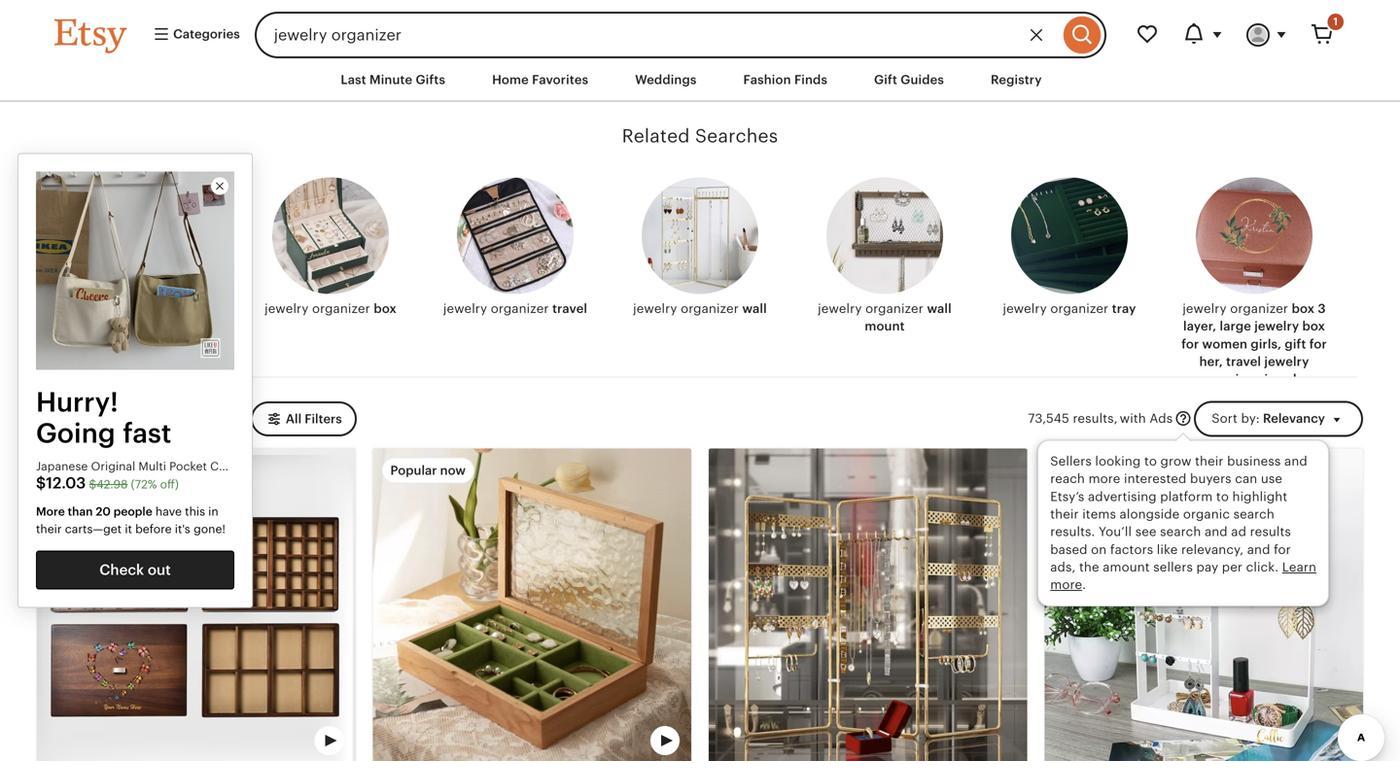 Task type: locate. For each thing, give the bounding box(es) containing it.
filters
[[305, 412, 342, 426]]

1 horizontal spatial more
[[1089, 472, 1121, 486]]

1 vertical spatial travel
[[1227, 355, 1262, 369]]

check out
[[99, 562, 171, 579]]

tooltip
[[1038, 435, 1330, 607]]

menu bar containing last minute gifts
[[19, 58, 1381, 102]]

jewelry organizer for box 3 layer, large jewelry box for women girls, gift for her, travel jewelry organizer, jewelry storage box, jewellery box
[[1183, 301, 1292, 316]]

1 horizontal spatial for
[[1274, 543, 1292, 557]]

people
[[114, 505, 152, 519]]

interested
[[1125, 472, 1187, 486]]

1 vertical spatial to
[[1217, 490, 1230, 504]]

0 vertical spatial more
[[1089, 472, 1121, 486]]

layer,
[[1184, 319, 1217, 334]]

it
[[125, 523, 132, 536]]

0 vertical spatial their
[[1196, 454, 1224, 469]]

to down the buyers
[[1217, 490, 1230, 504]]

0 horizontal spatial for
[[1182, 337, 1200, 351]]

for
[[1182, 337, 1200, 351], [1310, 337, 1328, 351], [1274, 543, 1292, 557]]

1 vertical spatial more
[[1051, 578, 1083, 593]]

2 wall from the left
[[927, 301, 952, 316]]

their
[[1196, 454, 1224, 469], [1051, 507, 1079, 522], [36, 523, 62, 536]]

categories banner
[[19, 0, 1381, 58]]

organizer for wall
[[681, 301, 739, 316]]

more down looking
[[1089, 472, 1121, 486]]

product video element
[[37, 449, 356, 762], [373, 449, 692, 762]]

jewelry organizer stand
[[74, 301, 218, 316]]

jewelry organizer wall
[[633, 301, 767, 316]]

per
[[1223, 560, 1243, 575]]

items
[[1083, 507, 1117, 522]]

2 vertical spatial and
[[1248, 543, 1271, 557]]

their down more
[[36, 523, 62, 536]]

0 horizontal spatial wall
[[743, 301, 767, 316]]

you'll
[[1099, 525, 1132, 540]]

2 organizer from the left
[[312, 301, 370, 316]]

20
[[96, 505, 111, 519]]

1 horizontal spatial jewelry organizer
[[1183, 301, 1292, 316]]

2 horizontal spatial and
[[1285, 454, 1308, 469]]

all filters
[[286, 412, 342, 426]]

Search for anything text field
[[255, 12, 1059, 58]]

search down highlight
[[1234, 507, 1275, 522]]

sort
[[1212, 411, 1238, 426]]

1
[[1334, 16, 1338, 28]]

4 organizer from the left
[[681, 301, 739, 316]]

0 horizontal spatial product video element
[[37, 449, 356, 762]]

none search field inside categories banner
[[255, 12, 1107, 58]]

their down etsy's
[[1051, 507, 1079, 522]]

0 horizontal spatial and
[[1205, 525, 1228, 540]]

and
[[1285, 454, 1308, 469], [1205, 525, 1228, 540], [1248, 543, 1271, 557]]

stackable butterfly jewelry box, custom 3 layer jewelry tray organizer with lid and rearrangeable grid slots for rings, necklaces, earrings image
[[37, 449, 356, 762]]

minute
[[370, 72, 413, 87]]

for right gift
[[1310, 337, 1328, 351]]

travel
[[553, 301, 588, 316], [1227, 355, 1262, 369]]

mount
[[865, 319, 905, 334]]

for down layer,
[[1182, 337, 1200, 351]]

their up the buyers
[[1196, 454, 1224, 469]]

girls,
[[1251, 337, 1282, 351]]

1 horizontal spatial search
[[1234, 507, 1275, 522]]

popular now
[[391, 464, 466, 478]]

$12.03 $42.98 (72% off)
[[36, 475, 179, 492]]

large
[[1220, 319, 1252, 334]]

1 horizontal spatial product video element
[[373, 449, 692, 762]]

1 vertical spatial search
[[1161, 525, 1202, 540]]

last
[[341, 72, 366, 87]]

related
[[622, 126, 690, 147]]

sellers
[[1154, 560, 1194, 575]]

6 organizer from the left
[[1051, 301, 1109, 316]]

their inside have this in their carts—get it before it's gone!
[[36, 523, 62, 536]]

search up like
[[1161, 525, 1202, 540]]

box
[[374, 301, 397, 316], [1292, 301, 1315, 316], [1303, 319, 1326, 334], [1243, 408, 1266, 422]]

0 vertical spatial search
[[1234, 507, 1275, 522]]

1 link
[[1300, 12, 1346, 58]]

0 vertical spatial to
[[1145, 454, 1158, 469]]

platform
[[1161, 490, 1213, 504]]

bestseller
[[1063, 464, 1123, 478]]

can
[[1236, 472, 1258, 486]]

jewelry
[[74, 301, 118, 316], [265, 301, 309, 316], [443, 301, 488, 316], [633, 301, 678, 316], [818, 301, 862, 316], [1003, 301, 1047, 316], [1183, 301, 1227, 316], [1255, 319, 1300, 334], [1265, 355, 1310, 369], [1265, 372, 1310, 387]]

0 horizontal spatial travel
[[553, 301, 588, 316]]

and right business
[[1285, 454, 1308, 469]]

more
[[1089, 472, 1121, 486], [1051, 578, 1083, 593]]

than
[[68, 505, 93, 519]]

organizer for stand
[[122, 301, 180, 316]]

73,545
[[1029, 411, 1070, 426]]

relevancy,
[[1182, 543, 1244, 557]]

it's gone!
[[175, 523, 226, 536]]

1 horizontal spatial and
[[1248, 543, 1271, 557]]

menu bar
[[19, 58, 1381, 102]]

1 organizer from the left
[[122, 301, 180, 316]]

1 product video element from the left
[[37, 449, 356, 762]]

None search field
[[255, 12, 1107, 58]]

0 horizontal spatial jewelry organizer
[[818, 301, 927, 316]]

3 organizer from the left
[[491, 301, 549, 316]]

home
[[492, 72, 529, 87]]

(72%
[[131, 478, 157, 491]]

wall inside wall mount
[[927, 301, 952, 316]]

1 horizontal spatial wall
[[927, 301, 952, 316]]

related searches
[[622, 126, 779, 147]]

1 horizontal spatial their
[[1051, 507, 1079, 522]]

and up relevancy,
[[1205, 525, 1228, 540]]

jewelry organizer
[[818, 301, 927, 316], [1183, 301, 1292, 316]]

hurry! going fast
[[36, 387, 172, 449]]

tooltip containing sellers looking to grow their business and reach more interested buyers can use etsy's advertising platform to highlight their items alongside organic search results. you'll see search and ad results based on factors like relevancy, and for ads, the amount sellers pay per click.
[[1038, 435, 1330, 607]]

highlight
[[1233, 490, 1288, 504]]

1 horizontal spatial to
[[1217, 490, 1230, 504]]

popular
[[391, 464, 437, 478]]

1 jewelry organizer from the left
[[818, 301, 927, 316]]

to up interested
[[1145, 454, 1158, 469]]

organizer,
[[1200, 372, 1262, 387]]

favorites
[[532, 72, 589, 87]]

jewelry organizer for wall mount
[[818, 301, 927, 316]]

before
[[135, 523, 172, 536]]

jewelry organizer up mount
[[818, 301, 927, 316]]

now
[[440, 464, 466, 478]]

for down results
[[1274, 543, 1292, 557]]

jewelry organizer up large
[[1183, 301, 1292, 316]]

grow
[[1161, 454, 1192, 469]]

more down ads,
[[1051, 578, 1083, 593]]

0 horizontal spatial their
[[36, 523, 62, 536]]

1 horizontal spatial travel
[[1227, 355, 1262, 369]]

2 vertical spatial their
[[36, 523, 62, 536]]

organizer for box
[[312, 301, 370, 316]]

to
[[1145, 454, 1158, 469], [1217, 490, 1230, 504]]

organic
[[1184, 507, 1231, 522]]

click.
[[1247, 560, 1279, 575]]

more inside sellers looking to grow their business and reach more interested buyers can use etsy's advertising platform to highlight their items alongside organic search results. you'll see search and ad results based on factors like relevancy, and for ads, the amount sellers pay per click.
[[1089, 472, 1121, 486]]

2 horizontal spatial for
[[1310, 337, 1328, 351]]

stand
[[183, 301, 218, 316]]

product video element for stackable butterfly jewelry box, custom 3 layer jewelry tray organizer with lid and rearrangeable grid slots for rings, necklaces, earrings image
[[37, 449, 356, 762]]

alongside
[[1120, 507, 1180, 522]]

travel inside box 3 layer, large jewelry box for women girls, gift for her, travel jewelry organizer, jewelry storage box, jewellery box
[[1227, 355, 1262, 369]]

for inside sellers looking to grow their business and reach more interested buyers can use etsy's advertising platform to highlight their items alongside organic search results. you'll see search and ad results based on factors like relevancy, and for ads, the amount sellers pay per click.
[[1274, 543, 1292, 557]]

results,
[[1073, 411, 1118, 426]]

2 product video element from the left
[[373, 449, 692, 762]]

results
[[1251, 525, 1292, 540]]

0 horizontal spatial more
[[1051, 578, 1083, 593]]

see
[[1136, 525, 1157, 540]]

out
[[148, 562, 171, 579]]

0 horizontal spatial search
[[1161, 525, 1202, 540]]

and up the click.
[[1248, 543, 1271, 557]]

0 vertical spatial travel
[[553, 301, 588, 316]]

last minute gifts
[[341, 72, 446, 87]]

finds
[[795, 72, 828, 87]]

ads,
[[1051, 560, 1076, 575]]

2 jewelry organizer from the left
[[1183, 301, 1292, 316]]

search
[[1234, 507, 1275, 522], [1161, 525, 1202, 540]]

wall
[[743, 301, 767, 316], [927, 301, 952, 316]]

product video element for solid wood vintage glass jewelry box, large wooden jewelry box, high-end exquisite jewelry wooden storage box, gift for women image
[[373, 449, 692, 762]]



Task type: describe. For each thing, give the bounding box(es) containing it.
.
[[1083, 578, 1087, 593]]

with ads
[[1120, 411, 1173, 426]]

relevancy
[[1264, 411, 1326, 426]]

0 horizontal spatial to
[[1145, 454, 1158, 469]]

pay
[[1197, 560, 1219, 575]]

1 vertical spatial and
[[1205, 525, 1228, 540]]

more inside learn more
[[1051, 578, 1083, 593]]

learn more
[[1051, 560, 1317, 593]]

searches
[[695, 126, 779, 147]]

jewellery
[[1267, 390, 1323, 405]]

off)
[[160, 478, 179, 491]]

going fast
[[36, 418, 172, 449]]

more
[[36, 505, 65, 519]]

all filters button
[[251, 402, 357, 437]]

weddings link
[[621, 62, 712, 97]]

check
[[99, 562, 144, 579]]

jewelry organizer tray
[[1003, 301, 1137, 316]]

use
[[1262, 472, 1283, 486]]

more than 20 people
[[36, 505, 152, 519]]

based
[[1051, 543, 1088, 557]]

women
[[1203, 337, 1248, 351]]

learn more link
[[1051, 560, 1317, 593]]

like
[[1157, 543, 1178, 557]]

on
[[1092, 543, 1107, 557]]

fashion finds link
[[729, 62, 842, 97]]

gift guides
[[875, 72, 945, 87]]

$12.03
[[36, 475, 86, 492]]

popular now link
[[373, 449, 692, 762]]

jewelry organizer stand for women girls girlfriend with metal tray, jewelry rack, bracelet necklace ring holder display for ear stud image
[[1045, 449, 1364, 762]]

fashion finds
[[744, 72, 828, 87]]

sellers
[[1051, 454, 1092, 469]]

her,
[[1200, 355, 1224, 369]]

7 organizer from the left
[[1231, 301, 1289, 316]]

uniquely designed stylish gold metal jewelry and accessory rack display for necklaces, rings, earrings and bracelets organizer holders image
[[709, 449, 1028, 762]]

box,
[[1237, 390, 1264, 405]]

guides
[[901, 72, 945, 87]]

this
[[185, 505, 205, 519]]

ads
[[1150, 411, 1173, 426]]

1 wall from the left
[[743, 301, 767, 316]]

the
[[1080, 560, 1100, 575]]

in
[[208, 505, 219, 519]]

buyers
[[1191, 472, 1232, 486]]

organizer for travel
[[491, 301, 549, 316]]

advertising
[[1088, 490, 1157, 504]]

storage
[[1187, 390, 1234, 405]]

by:
[[1242, 411, 1260, 426]]

fashion
[[744, 72, 792, 87]]

results.
[[1051, 525, 1096, 540]]

last minute gifts link
[[326, 62, 460, 97]]

sellers looking to grow their business and reach more interested buyers can use etsy's advertising platform to highlight their items alongside organic search results. you'll see search and ad results based on factors like relevancy, and for ads, the amount sellers pay per click.
[[1051, 454, 1308, 575]]

registry link
[[977, 62, 1057, 97]]

all
[[286, 412, 302, 426]]

wall mount
[[865, 301, 952, 334]]

learn
[[1283, 560, 1317, 575]]

categories
[[170, 27, 240, 41]]

gift
[[875, 72, 898, 87]]

gift
[[1285, 337, 1307, 351]]

factors
[[1111, 543, 1154, 557]]

have
[[156, 505, 182, 519]]

3
[[1318, 301, 1326, 316]]

gift guides link
[[860, 62, 959, 97]]

solid wood vintage glass jewelry box, large wooden jewelry box, high-end exquisite jewelry wooden storage box, gift for women image
[[373, 449, 692, 762]]

looking
[[1096, 454, 1141, 469]]

bestseller link
[[1045, 449, 1364, 762]]

registry
[[991, 72, 1042, 87]]

home favorites
[[492, 72, 589, 87]]

1 vertical spatial their
[[1051, 507, 1079, 522]]

categories button
[[138, 18, 249, 53]]

carts—get
[[65, 523, 122, 536]]

gifts
[[416, 72, 446, 87]]

organizer for tray
[[1051, 301, 1109, 316]]

0 vertical spatial and
[[1285, 454, 1308, 469]]

jewelry organizer travel
[[443, 301, 588, 316]]

tray
[[1113, 301, 1137, 316]]

73,545 results,
[[1029, 411, 1118, 426]]

2 horizontal spatial their
[[1196, 454, 1224, 469]]

sort by: relevancy
[[1212, 411, 1326, 426]]

box 3 layer, large jewelry box for women girls, gift for her, travel jewelry organizer, jewelry storage box, jewellery box
[[1182, 301, 1328, 422]]

jewelry organizer box
[[265, 301, 397, 316]]

5 organizer from the left
[[866, 301, 924, 316]]

ad
[[1232, 525, 1247, 540]]

home favorites link
[[478, 62, 603, 97]]

weddings
[[635, 72, 697, 87]]



Task type: vqa. For each thing, say whether or not it's contained in the screenshot.
Seller Stories link Seller
no



